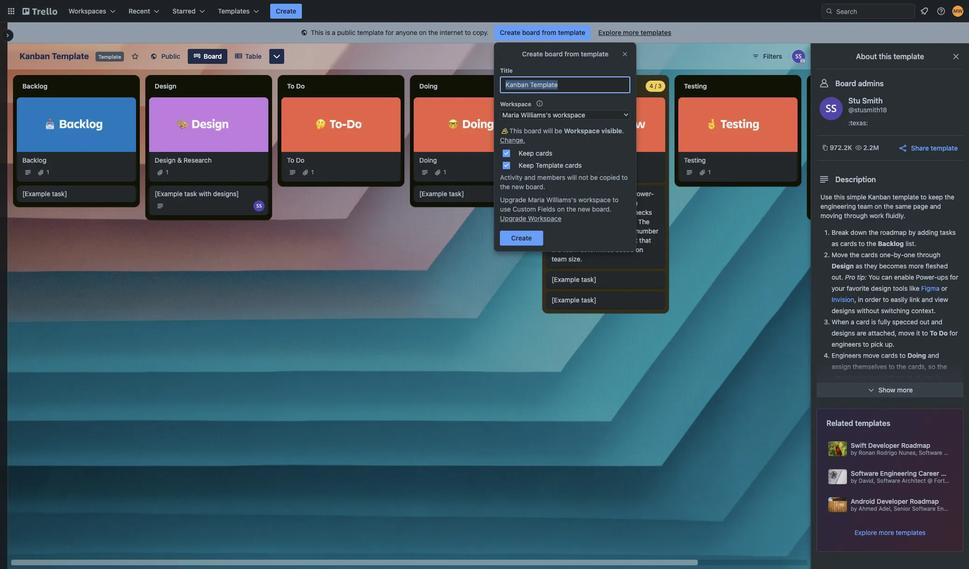 Task type: describe. For each thing, give the bounding box(es) containing it.
0 notifications image
[[919, 6, 931, 17]]

stu smith (stusmith18) image
[[254, 200, 265, 211]]

without
[[858, 307, 880, 315]]

0 horizontal spatial from
[[542, 28, 557, 36]]

1 horizontal spatial stu smith (stusmith18) image
[[820, 97, 843, 120]]

1 horizontal spatial list
[[567, 190, 575, 198]]

the down if
[[614, 236, 624, 244]]

with
[[199, 190, 211, 198]]

and inside keep cards keep template cards activity and members will not be copied to the new board.
[[524, 173, 536, 181]]

customize views image
[[272, 52, 281, 61]]

informed
[[886, 374, 913, 382]]

(with the list limit power-up) on the number of cards in code review, as a visual indicator for when the team needs to prioritize reviews rather than picking up new work.
[[832, 419, 959, 471]]

engineering
[[821, 202, 857, 210]]

software engineering career design by david, software architect @ fortis paymen
[[851, 470, 970, 484]]

1 vertical spatial set
[[893, 419, 902, 427]]

up inside (with the list limit power-up) on the number of cards in code review, as a visual indicator for when the team needs to prioritize reviews rather than picking up new work.
[[915, 463, 923, 471]]

pro tip:
[[846, 273, 867, 281]]

about
[[857, 52, 878, 61]]

0 vertical spatial board
[[523, 28, 541, 36]]

[example task with designs]
[[155, 190, 239, 198]]

that
[[640, 236, 652, 244]]

keep
[[929, 193, 944, 201]]

related
[[827, 419, 854, 428]]

Done 🎉 text field
[[811, 79, 931, 94]]

1 horizontal spatial up
[[597, 218, 604, 225]]

workspaces
[[69, 7, 106, 15]]

create board from template inside create board from template link
[[500, 28, 586, 36]]

the down related
[[832, 430, 842, 438]]

for inside for engineers to pick up.
[[950, 329, 959, 337]]

1 vertical spatial list
[[552, 227, 561, 235]]

design inside software engineering career design by david, software architect @ fortis paymen
[[942, 470, 963, 477]]

fully
[[879, 318, 891, 326]]

@ for swift developer roadmap
[[969, 449, 970, 456]]

public
[[337, 28, 356, 36]]

and assign themselves to the cards, so the whole team stays informed of who is working on what.
[[832, 352, 948, 393]]

on inside (with the list limit power-up) on the number of cards in code review, as a visual indicator for when the team needs to prioritize reviews rather than picking up new work.
[[906, 430, 913, 438]]

testing link
[[684, 156, 793, 165]]

template inside board name text field
[[52, 51, 89, 61]]

to for to do link
[[287, 156, 294, 164]]

team up bottlenecks
[[623, 199, 638, 207]]

0 horizontal spatial up
[[552, 199, 560, 207]]

kanban inside board name text field
[[20, 51, 50, 61]]

bottlenecks
[[617, 208, 653, 216]]

a up up)
[[904, 419, 907, 427]]

ronan
[[859, 449, 876, 456]]

in inside , in order to easily link and view designs without switching context.
[[859, 296, 864, 304]]

code review for code review link at the right top of page
[[552, 156, 591, 164]]

search image
[[826, 7, 834, 15]]

limit
[[625, 236, 638, 244]]

to inside , in order to easily link and view designs without switching context.
[[884, 296, 890, 304]]

it inside when a card is fully specced out and designs are attached, move it to
[[917, 329, 921, 337]]

and inside this list has the list limits power- up enabled, to help the team prioritize and remove bottlenecks before picking up new work. the list will be highlighted if the number of cards in it passes the limit that the team determines based on team size.
[[580, 208, 592, 216]]

1 keep from the top
[[519, 149, 534, 157]]

on inside the and assign themselves to the cards, so the whole team stays informed of who is working on what.
[[858, 385, 865, 393]]

favorite
[[847, 284, 870, 292]]

will inside this list has the list limits power- up enabled, to help the team prioritize and remove bottlenecks before picking up new work. the list will be highlighted if the number of cards in it passes the limit that the team determines based on team size.
[[563, 227, 572, 235]]

fluidly.
[[886, 212, 906, 220]]

custom
[[513, 205, 536, 213]]

kanban inside "use this simple kanban template to keep the engineering team on the same page and moving through work fluidly."
[[869, 193, 891, 201]]

to inside the and assign themselves to the cards, so the whole team stays informed of who is working on what.
[[889, 363, 895, 371]]

break down the roadmap by adding tasks as cards to the
[[832, 228, 957, 248]]

recent
[[129, 7, 150, 15]]

team up size.
[[564, 246, 579, 253]]

🎉
[[835, 82, 843, 90]]

the up informed
[[897, 363, 907, 371]]

to for the to do text field
[[287, 82, 295, 90]]

to do for to do link
[[287, 156, 305, 164]]

when inside "cards then move through code review when they're ready for a second set of eyes. the team can set a"
[[832, 408, 848, 415]]

figma or invision
[[832, 284, 948, 304]]

software inside 'android developer roadmap by ahmed adel, senior software engineer @ z'
[[913, 505, 936, 512]]

template inside keep cards keep template cards activity and members will not be copied to the new board.
[[536, 161, 564, 169]]

software down than
[[877, 477, 901, 484]]

of inside (with the list limit power-up) on the number of cards in code review, as a visual indicator for when the team needs to prioritize reviews rather than picking up new work.
[[952, 430, 958, 438]]

as inside as they becomes more fleshed out.
[[856, 262, 863, 270]]

to inside keep cards keep template cards activity and members will not be copied to the new board.
[[622, 173, 628, 181]]

0 vertical spatial explore more templates link
[[593, 25, 677, 40]]

the inside keep cards keep template cards activity and members will not be copied to the new board.
[[500, 183, 510, 191]]

list.
[[906, 240, 917, 248]]

1 vertical spatial sm image
[[500, 126, 510, 136]]

2 vertical spatial backlog
[[879, 240, 905, 248]]

972.2k
[[830, 144, 853, 152]]

will inside this board will be workspace visible . change.
[[543, 127, 553, 135]]

use
[[821, 193, 833, 201]]

number inside (with the list limit power-up) on the number of cards in code review, as a visual indicator for when the team needs to prioritize reviews rather than picking up new work.
[[927, 430, 950, 438]]

the right so
[[938, 363, 948, 371]]

board link
[[188, 49, 228, 64]]

review for code review text box
[[570, 82, 593, 90]]

the up visual
[[915, 430, 925, 438]]

code review for code review text box
[[552, 82, 593, 90]]

team inside "cards then move through code review when they're ready for a second set of eyes. the team can set a"
[[863, 419, 878, 427]]

show more
[[879, 386, 914, 394]]

design inside move the cards one-by-one through design
[[832, 262, 855, 270]]

to inside for engineers to pick up.
[[864, 340, 870, 348]]

1 vertical spatial move
[[864, 352, 880, 359]]

show
[[879, 386, 896, 394]]

more inside button
[[898, 386, 914, 394]]

to inside (with the list limit power-up) on the number of cards in code review, as a visual indicator for when the team needs to prioritize reviews rather than picking up new work.
[[909, 452, 915, 460]]

roadmap for swift developer roadmap
[[902, 442, 931, 449]]

the up the fluidly.
[[884, 202, 894, 210]]

copy.
[[473, 28, 489, 36]]

new inside this list has the list limits power- up enabled, to help the team prioritize and remove bottlenecks before picking up new work. the list will be highlighted if the number of cards in it passes the limit that the team determines based on team size.
[[606, 218, 619, 225]]

figma
[[922, 284, 940, 292]]

Doing text field
[[414, 79, 533, 94]]

backlog for backlog link
[[22, 156, 46, 164]]

swift
[[851, 442, 867, 449]]

1 horizontal spatial explore
[[855, 529, 878, 537]]

on inside "use this simple kanban template to keep the engineering team on the same page and moving through work fluidly."
[[875, 202, 883, 210]]

.
[[622, 127, 624, 135]]

needs
[[889, 452, 907, 460]]

of inside "cards then move through code review when they're ready for a second set of eyes. the team can set a"
[[942, 408, 948, 415]]

move inside when a card is fully specced out and designs are attached, move it to
[[899, 329, 915, 337]]

new inside keep cards keep template cards activity and members will not be copied to the new board.
[[512, 183, 524, 191]]

a left second
[[902, 408, 905, 415]]

Search field
[[834, 4, 915, 18]]

1 horizontal spatial template
[[98, 54, 121, 60]]

power- inside you can enable power-ups for your favorite design tools like
[[917, 273, 938, 281]]

the right keep
[[946, 193, 955, 201]]

recent button
[[123, 4, 165, 19]]

cards down up.
[[882, 352, 899, 359]]

to down for engineers to pick up.
[[900, 352, 906, 359]]

maria
[[528, 196, 545, 204]]

themselves
[[853, 363, 888, 371]]

new inside 'upgrade maria williams's workspace to use custom fields on the new board. upgrade workspace'
[[578, 205, 591, 213]]

and inside "use this simple kanban template to keep the engineering team on the same page and moving through work fluidly."
[[931, 202, 942, 210]]

for inside (with the list limit power-up) on the number of cards in code review, as a visual indicator for when the team needs to prioritize reviews rather than picking up new work.
[[832, 452, 841, 460]]

design
[[872, 284, 892, 292]]

this for board
[[510, 127, 522, 135]]

0 vertical spatial set
[[931, 408, 940, 415]]

nunes,
[[900, 449, 918, 456]]

workspace
[[579, 196, 611, 204]]

for engineers to pick up.
[[832, 329, 959, 348]]

designs for ,
[[832, 307, 856, 315]]

2 vertical spatial doing
[[908, 352, 927, 359]]

use
[[500, 205, 511, 213]]

the right down
[[869, 228, 879, 236]]

it inside this list has the list limits power- up enabled, to help the team prioritize and remove bottlenecks before picking up new work. the list will be highlighted if the number of cards in it passes the limit that the team determines based on team size.
[[585, 236, 589, 244]]

share template
[[912, 144, 959, 152]]

enabled,
[[561, 199, 587, 207]]

ups
[[938, 273, 949, 281]]

open information menu image
[[937, 7, 947, 16]]

To Do text field
[[282, 79, 401, 94]]

move the cards one-by-one through design
[[832, 251, 941, 270]]

the right has
[[589, 190, 599, 198]]

is inside the and assign themselves to the cards, so the whole team stays informed of who is working on what.
[[937, 374, 942, 382]]

team inside "use this simple kanban template to keep the engineering team on the same page and moving through work fluidly."
[[858, 202, 873, 210]]

1 vertical spatial from
[[565, 50, 579, 58]]

the down the limits in the top of the page
[[612, 199, 621, 207]]

limit
[[856, 430, 871, 438]]

the inside 'upgrade maria williams's workspace to use custom fields on the new board. upgrade workspace'
[[567, 205, 576, 213]]

indicator
[[933, 441, 959, 449]]

as inside break down the roadmap by adding tasks as cards to the
[[832, 240, 839, 248]]

by inside software engineering career design by david, software architect @ fortis paymen
[[851, 477, 858, 484]]

power- inside this list has the list limits power- up enabled, to help the team prioritize and remove bottlenecks before picking up new work. the list will be highlighted if the number of cards in it passes the limit that the team determines based on team size.
[[633, 190, 655, 198]]

, in order to easily link and view designs without switching context.
[[832, 296, 949, 315]]

code inside text box
[[552, 82, 569, 90]]

through inside "cards then move through code review when they're ready for a second set of eyes. the team can set a"
[[885, 396, 909, 404]]

z
[[969, 505, 970, 512]]

like
[[910, 284, 920, 292]]

prioritize inside this list has the list limits power- up enabled, to help the team prioritize and remove bottlenecks before picking up new work. the list will be highlighted if the number of cards in it passes the limit that the team determines based on team size.
[[552, 208, 579, 216]]

@ for android developer roadmap
[[963, 505, 968, 512]]

to left copy.
[[465, 28, 471, 36]]

1 vertical spatial templates
[[856, 419, 891, 428]]

review inside "cards then move through code review when they're ready for a second set of eyes. the team can set a"
[[929, 396, 952, 404]]

remove
[[593, 208, 616, 216]]

related templates
[[827, 419, 891, 428]]

to inside this list has the list limits power- up enabled, to help the team prioritize and remove bottlenecks before picking up new work. the list will be highlighted if the number of cards in it passes the limit that the team determines based on team size.
[[589, 199, 595, 207]]

board for board
[[204, 52, 222, 60]]

backlog for backlog text box on the left top of page
[[22, 82, 48, 90]]

picking inside (with the list limit power-up) on the number of cards in code review, as a visual indicator for when the team needs to prioritize reviews rather than picking up new work.
[[892, 463, 914, 471]]

engineers
[[832, 352, 862, 359]]

design inside design text box
[[155, 82, 177, 90]]

the down before
[[552, 246, 562, 253]]

this board will be workspace visible . change.
[[500, 127, 624, 144]]

backlog link
[[22, 156, 131, 165]]

in inside (with the list limit power-up) on the number of cards in code review, as a visual indicator for when the team needs to prioritize reviews rather than picking up new work.
[[851, 441, 856, 449]]

the left internet
[[429, 28, 438, 36]]

workspace inside 'upgrade maria williams's workspace to use custom fields on the new board. upgrade workspace'
[[528, 214, 562, 222]]

share
[[912, 144, 930, 152]]

2 vertical spatial to
[[931, 329, 938, 337]]

2 vertical spatial create
[[522, 50, 543, 58]]

david,
[[859, 477, 876, 484]]

0 horizontal spatial sm image
[[300, 28, 309, 38]]

Design text field
[[149, 79, 269, 94]]

2 upgrade from the top
[[500, 214, 526, 222]]

0 vertical spatial workspace
[[500, 101, 531, 108]]

done
[[817, 82, 833, 90]]

Code Review text field
[[546, 79, 645, 94]]

context.
[[912, 307, 936, 315]]

copied
[[600, 173, 620, 181]]

1 vertical spatial board
[[545, 50, 563, 58]]

attached,
[[869, 329, 897, 337]]

so
[[929, 363, 936, 371]]

power- inside (with the list limit power-up) on the number of cards in code review, as a visual indicator for when the team needs to prioritize reviews rather than picking up new work.
[[873, 430, 894, 438]]

on right anyone
[[419, 28, 427, 36]]

page
[[914, 202, 929, 210]]

1 for testing
[[709, 169, 711, 176]]

invision link
[[832, 296, 855, 304]]

doing for doing 'text box'
[[420, 82, 438, 90]]

if
[[619, 227, 623, 235]]

1 vertical spatial create board from template
[[522, 50, 609, 58]]

who
[[923, 374, 935, 382]]

team left size.
[[552, 255, 567, 263]]

career
[[919, 470, 940, 477]]

can inside "cards then move through code review when they're ready for a second set of eyes. the team can set a"
[[880, 419, 891, 427]]

create board from template link
[[495, 25, 591, 40]]

Board name text field
[[15, 49, 94, 64]]

and inside the and assign themselves to the cards, so the whole team stays informed of who is working on what.
[[929, 352, 940, 359]]

templates
[[218, 7, 250, 15]]

1 for backlog
[[47, 169, 49, 176]]

table
[[245, 52, 262, 60]]

link
[[910, 296, 921, 304]]

you
[[869, 273, 880, 281]]

2 keep from the top
[[519, 161, 534, 169]]

visible
[[602, 127, 622, 135]]

pro
[[846, 273, 856, 281]]

switching
[[882, 307, 910, 315]]

be inside this board will be workspace visible . change.
[[555, 127, 562, 135]]

be inside this list has the list limits power- up enabled, to help the team prioritize and remove bottlenecks before picking up new work. the list will be highlighted if the number of cards in it passes the limit that the team determines based on team size.
[[574, 227, 582, 235]]

the up rather
[[860, 452, 870, 460]]

picking inside this list has the list limits power- up enabled, to help the team prioritize and remove bottlenecks before picking up new work. the list will be highlighted if the number of cards in it passes the limit that the team determines based on team size.
[[573, 218, 595, 225]]

fortis
[[935, 477, 950, 484]]

and inside when a card is fully specced out and designs are attached, move it to
[[932, 318, 943, 326]]

new inside (with the list limit power-up) on the number of cards in code review, as a visual indicator for when the team needs to prioritize reviews rather than picking up new work.
[[925, 463, 937, 471]]

board. inside keep cards keep template cards activity and members will not be copied to the new board.
[[526, 183, 545, 191]]

roadmap
[[881, 228, 907, 236]]

number inside this list has the list limits power- up enabled, to help the team prioritize and remove bottlenecks before picking up new work. the list will be highlighted if the number of cards in it passes the limit that the team determines based on team size.
[[636, 227, 659, 235]]

2 vertical spatial to do
[[931, 329, 949, 337]]

public button
[[145, 49, 186, 64]]

internet
[[440, 28, 463, 36]]

for inside "cards then move through code review when they're ready for a second set of eyes. the team can set a"
[[892, 408, 900, 415]]

by inside swift developer roadmap by ronan rodrigo nunes, software engineer @
[[851, 449, 858, 456]]



Task type: locate. For each thing, give the bounding box(es) containing it.
size.
[[569, 255, 583, 263]]

prioritize inside (with the list limit power-up) on the number of cards in code review, as a visual indicator for when the team needs to prioritize reviews rather than picking up new work.
[[917, 452, 943, 460]]

be right not
[[590, 173, 598, 181]]

0 horizontal spatial this
[[311, 28, 324, 36]]

up)
[[894, 430, 904, 438]]

activity
[[500, 173, 523, 181]]

1 horizontal spatial kanban
[[869, 193, 891, 201]]

workspace inside this board will be workspace visible . change.
[[564, 127, 600, 135]]

0 horizontal spatial number
[[636, 227, 659, 235]]

0 vertical spatial to do
[[287, 82, 305, 90]]

engineer left z
[[938, 505, 961, 512]]

can
[[882, 273, 893, 281], [880, 419, 891, 427]]

template inside button
[[931, 144, 959, 152]]

research
[[184, 156, 212, 164]]

4 / 3
[[650, 83, 662, 90]]

a left public
[[332, 28, 336, 36]]

workspace down fields
[[528, 214, 562, 222]]

0 horizontal spatial explore more templates
[[599, 28, 672, 36]]

design right career
[[942, 470, 963, 477]]

templates
[[641, 28, 672, 36], [856, 419, 891, 428], [897, 529, 926, 537]]

@ inside swift developer roadmap by ronan rodrigo nunes, software engineer @
[[969, 449, 970, 456]]

template up members
[[536, 161, 564, 169]]

this inside "use this simple kanban template to keep the engineering team on the same page and moving through work fluidly."
[[835, 193, 846, 201]]

stu smith (stusmith18) image
[[793, 50, 806, 63], [820, 97, 843, 120]]

cards down this board will be workspace visible . change.
[[536, 149, 553, 157]]

backlog inside text box
[[22, 82, 48, 90]]

cards up they
[[862, 251, 879, 259]]

1 for code review
[[576, 169, 579, 176]]

0 horizontal spatial in
[[578, 236, 584, 244]]

3 1 from the left
[[311, 169, 314, 176]]

moving
[[821, 212, 843, 220]]

0 vertical spatial to
[[287, 82, 295, 90]]

0 vertical spatial move
[[899, 329, 915, 337]]

developer for android
[[877, 498, 909, 505]]

paymen
[[951, 477, 970, 484]]

cards inside (with the list limit power-up) on the number of cards in code review, as a visual indicator for when the team needs to prioritize reviews rather than picking up new work.
[[832, 441, 849, 449]]

is inside when a card is fully specced out and designs are attached, move it to
[[872, 318, 877, 326]]

0 vertical spatial board.
[[526, 183, 545, 191]]

doing inside 'text box'
[[420, 82, 438, 90]]

1 testing from the top
[[684, 82, 708, 90]]

cards inside move the cards one-by-one through design
[[862, 251, 879, 259]]

0 vertical spatial code review
[[552, 82, 593, 90]]

on inside this list has the list limits power- up enabled, to help the team prioritize and remove bottlenecks before picking up new work. the list will be highlighted if the number of cards in it passes the limit that the team determines based on team size.
[[636, 246, 644, 253]]

a inside (with the list limit power-up) on the number of cards in code review, as a visual indicator for when the team needs to prioritize reviews rather than picking up new work.
[[909, 441, 912, 449]]

on inside 'upgrade maria williams's workspace to use custom fields on the new board. upgrade workspace'
[[557, 205, 565, 213]]

will inside keep cards keep template cards activity and members will not be copied to the new board.
[[567, 173, 577, 181]]

None submit
[[500, 231, 543, 246]]

2 horizontal spatial template
[[536, 161, 564, 169]]

of inside this list has the list limits power- up enabled, to help the team prioritize and remove bottlenecks before picking up new work. the list will be highlighted if the number of cards in it passes the limit that the team determines based on team size.
[[552, 236, 558, 244]]

this inside this board will be workspace visible . change.
[[510, 127, 522, 135]]

to right copied
[[622, 173, 628, 181]]

adel,
[[879, 505, 893, 512]]

cards down break
[[841, 240, 858, 248]]

Title text field
[[500, 76, 631, 93]]

list up help
[[601, 190, 612, 198]]

0 horizontal spatial stu smith (stusmith18) image
[[793, 50, 806, 63]]

2 vertical spatial @
[[963, 505, 968, 512]]

0 vertical spatial it
[[585, 236, 589, 244]]

more inside as they becomes more fleshed out.
[[909, 262, 925, 270]]

maria williams (mariawilliams94) image
[[953, 6, 964, 17]]

doing
[[420, 82, 438, 90], [420, 156, 437, 164], [908, 352, 927, 359]]

the
[[639, 218, 650, 225], [850, 419, 861, 427]]

board. inside 'upgrade maria williams's workspace to use custom fields on the new board. upgrade workspace'
[[592, 205, 612, 213]]

ready
[[873, 408, 890, 415]]

prioritize down visual
[[917, 452, 943, 460]]

sm image down the create button
[[300, 28, 309, 38]]

2 vertical spatial up
[[915, 463, 923, 471]]

of inside the and assign themselves to the cards, so the whole team stays informed of who is working on what.
[[915, 374, 921, 382]]

board. down workspace
[[592, 205, 612, 213]]

1 vertical spatial developer
[[877, 498, 909, 505]]

1 vertical spatial board
[[836, 79, 857, 88]]

:texas:
[[849, 119, 869, 127]]

developer up needs
[[869, 442, 900, 449]]

1 vertical spatial picking
[[892, 463, 914, 471]]

review for code review link at the right top of page
[[570, 156, 591, 164]]

list inside (with the list limit power-up) on the number of cards in code review, as a visual indicator for when the team needs to prioritize reviews rather than picking up new work.
[[844, 430, 855, 438]]

move inside "cards then move through code review when they're ready for a second set of eyes. the team can set a"
[[867, 396, 883, 404]]

software down visual
[[920, 449, 943, 456]]

4 1 from the left
[[444, 169, 446, 176]]

as they becomes more fleshed out.
[[832, 262, 949, 281]]

will
[[543, 127, 553, 135], [567, 173, 577, 181], [563, 227, 572, 235]]

will down before
[[563, 227, 572, 235]]

in down related templates
[[851, 441, 856, 449]]

0 vertical spatial be
[[555, 127, 562, 135]]

1 vertical spatial keep
[[519, 161, 534, 169]]

designs down the 'invision' link
[[832, 307, 856, 315]]

to down out
[[923, 329, 929, 337]]

@ inside 'android developer roadmap by ahmed adel, senior software engineer @ z'
[[963, 505, 968, 512]]

engineer inside swift developer roadmap by ronan rodrigo nunes, software engineer @
[[945, 449, 968, 456]]

designs for when
[[832, 329, 856, 337]]

the inside this list has the list limits power- up enabled, to help the team prioritize and remove bottlenecks before picking up new work. the list will be highlighted if the number of cards in it passes the limit that the team determines based on team size.
[[639, 218, 650, 225]]

when
[[832, 318, 850, 326]]

design inside design & research link
[[155, 156, 176, 164]]

2 vertical spatial do
[[940, 329, 949, 337]]

code inside (with the list limit power-up) on the number of cards in code review, as a visual indicator for when the team needs to prioritize reviews rather than picking up new work.
[[858, 441, 874, 449]]

1 vertical spatial to do
[[287, 156, 305, 164]]

enable
[[895, 273, 915, 281]]

determines
[[580, 246, 614, 253]]

keep down change. link
[[519, 149, 534, 157]]

1 upgrade from the top
[[500, 196, 526, 204]]

1 horizontal spatial create
[[500, 28, 521, 36]]

list inside this list has the list limits power- up enabled, to help the team prioritize and remove bottlenecks before picking up new work. the list will be highlighted if the number of cards in it passes the limit that the team determines based on team size.
[[601, 190, 612, 198]]

stu smith link
[[849, 97, 883, 105]]

to inside 'upgrade maria williams's workspace to use custom fields on the new board. upgrade workspace'
[[613, 196, 619, 204]]

by left david,
[[851, 477, 858, 484]]

2 horizontal spatial up
[[915, 463, 923, 471]]

backlog
[[22, 82, 48, 90], [22, 156, 46, 164], [879, 240, 905, 248]]

engineers move cards to doing
[[832, 352, 927, 359]]

work. down bottlenecks
[[620, 218, 637, 225]]

testing
[[684, 82, 708, 90], [684, 156, 706, 164]]

do
[[296, 82, 305, 90], [296, 156, 305, 164], [940, 329, 949, 337]]

cards,
[[909, 363, 927, 371]]

0 vertical spatial create board from template
[[500, 28, 586, 36]]

0 vertical spatial stu smith (stusmith18) image
[[793, 50, 806, 63]]

1 vertical spatial up
[[597, 218, 604, 225]]

2 vertical spatial be
[[574, 227, 582, 235]]

board up stu
[[836, 79, 857, 88]]

6 1 from the left
[[709, 169, 711, 176]]

2 1 from the left
[[166, 169, 169, 176]]

create down create board from template link
[[522, 50, 543, 58]]

1 horizontal spatial explore more templates
[[855, 529, 926, 537]]

smith
[[863, 97, 883, 105]]

software down ronan
[[851, 470, 879, 477]]

2 vertical spatial in
[[851, 441, 856, 449]]

to
[[465, 28, 471, 36], [622, 173, 628, 181], [921, 193, 927, 201], [613, 196, 619, 204], [589, 199, 595, 207], [859, 240, 865, 248], [884, 296, 890, 304], [923, 329, 929, 337], [864, 340, 870, 348], [900, 352, 906, 359], [889, 363, 895, 371], [909, 452, 915, 460]]

out.
[[832, 273, 844, 281]]

cards inside break down the roadmap by adding tasks as cards to the
[[841, 240, 858, 248]]

1 vertical spatial code review
[[552, 156, 591, 164]]

@ inside software engineering career design by david, software architect @ fortis paymen
[[928, 477, 933, 484]]

to inside "use this simple kanban template to keep the engineering team on the same page and moving through work fluidly."
[[921, 193, 927, 201]]

of down before
[[552, 236, 558, 244]]

engineer
[[945, 449, 968, 456], [938, 505, 961, 512]]

to left help
[[589, 199, 595, 207]]

as up nunes,
[[900, 441, 907, 449]]

you can enable power-ups for your favorite design tools like
[[832, 273, 959, 292]]

0 vertical spatial list
[[601, 190, 612, 198]]

number up indicator
[[927, 430, 950, 438]]

do for the to do text field
[[296, 82, 305, 90]]

engineering
[[881, 470, 918, 477]]

templates for the bottom explore more templates link
[[897, 529, 926, 537]]

as inside (with the list limit power-up) on the number of cards in code review, as a visual indicator for when the team needs to prioritize reviews rather than picking up new work.
[[900, 441, 907, 449]]

back to home image
[[22, 4, 57, 19]]

1 vertical spatial kanban
[[869, 193, 891, 201]]

keep
[[519, 149, 534, 157], [519, 161, 534, 169]]

the inside "cards then move through code review when they're ready for a second set of eyes. the team can set a"
[[850, 419, 861, 427]]

developer inside 'android developer roadmap by ahmed adel, senior software engineer @ z'
[[877, 498, 909, 505]]

work. inside this list has the list limits power- up enabled, to help the team prioritize and remove bottlenecks before picking up new work. the list will be highlighted if the number of cards in it passes the limit that the team determines based on team size.
[[620, 218, 637, 225]]

code
[[552, 82, 569, 90], [552, 156, 568, 164], [910, 396, 927, 404], [858, 441, 874, 449]]

doing for doing link
[[420, 156, 437, 164]]

1 code review from the top
[[552, 82, 593, 90]]

templates for top explore more templates link
[[641, 28, 672, 36]]

workspaces button
[[63, 4, 121, 19]]

upgrade down use
[[500, 214, 526, 222]]

1 down testing link
[[709, 169, 711, 176]]

0 vertical spatial explore more templates
[[599, 28, 672, 36]]

@ up paymen
[[969, 449, 970, 456]]

0 horizontal spatial work.
[[620, 218, 637, 225]]

1 horizontal spatial work.
[[939, 463, 955, 471]]

developer down engineering
[[877, 498, 909, 505]]

1 vertical spatial through
[[918, 251, 941, 259]]

1 horizontal spatial through
[[885, 396, 909, 404]]

on down williams's on the right of page
[[557, 205, 565, 213]]

of down (with
[[952, 430, 958, 438]]

on up work
[[875, 202, 883, 210]]

admins
[[859, 79, 884, 88]]

1 vertical spatial testing
[[684, 156, 706, 164]]

sm image up the change.
[[500, 126, 510, 136]]

this for is
[[311, 28, 324, 36]]

power- up the review,
[[873, 430, 894, 438]]

1 horizontal spatial picking
[[892, 463, 914, 471]]

1 1 from the left
[[47, 169, 49, 176]]

1 vertical spatial workspace
[[564, 127, 600, 135]]

to do for the to do text field
[[287, 82, 305, 90]]

when inside (with the list limit power-up) on the number of cards in code review, as a visual indicator for when the team needs to prioritize reviews rather than picking up new work.
[[842, 452, 859, 460]]

designs down 'when'
[[832, 329, 856, 337]]

0 vertical spatial the
[[639, 218, 650, 225]]

0 horizontal spatial as
[[832, 240, 839, 248]]

do inside text field
[[296, 82, 305, 90]]

@
[[969, 449, 970, 456], [928, 477, 933, 484], [963, 505, 968, 512]]

passes
[[591, 236, 612, 244]]

as up move
[[832, 240, 839, 248]]

0 horizontal spatial picking
[[573, 218, 595, 225]]

0 vertical spatial explore
[[599, 28, 622, 36]]

and inside , in order to easily link and view designs without switching context.
[[922, 296, 934, 304]]

through inside move the cards one-by-one through design
[[918, 251, 941, 259]]

picking up highlighted
[[573, 218, 595, 225]]

star or unstar board image
[[132, 53, 139, 60]]

0 vertical spatial as
[[832, 240, 839, 248]]

software right 'senior'
[[913, 505, 936, 512]]

roadmap down architect
[[910, 498, 940, 505]]

work. up fortis
[[939, 463, 955, 471]]

working
[[832, 385, 856, 393]]

2 designs from the top
[[832, 329, 856, 337]]

can inside you can enable power-ups for your favorite design tools like
[[882, 273, 893, 281]]

0 horizontal spatial it
[[585, 236, 589, 244]]

specced
[[893, 318, 919, 326]]

this
[[311, 28, 324, 36], [510, 127, 522, 135], [552, 190, 565, 198]]

cards down before
[[560, 236, 577, 244]]

adding
[[918, 228, 939, 236]]

1 vertical spatial is
[[872, 318, 877, 326]]

team inside (with the list limit power-up) on the number of cards in code review, as a visual indicator for when the team needs to prioritize reviews rather than picking up new work.
[[872, 452, 887, 460]]

5 1 from the left
[[576, 169, 579, 176]]

on up then
[[858, 385, 865, 393]]

1 vertical spatial when
[[842, 452, 859, 460]]

for inside you can enable power-ups for your favorite design tools like
[[951, 273, 959, 281]]

this member is an admin of this board. image
[[801, 59, 805, 63]]

this list has the list limits power- up enabled, to help the team prioritize and remove bottlenecks before picking up new work. the list will be highlighted if the number of cards in it passes the limit that the team determines based on team size.
[[552, 190, 659, 263]]

0 horizontal spatial board
[[204, 52, 222, 60]]

explore more templates
[[599, 28, 672, 36], [855, 529, 926, 537]]

roadmap for android developer roadmap
[[910, 498, 940, 505]]

is left public
[[326, 28, 330, 36]]

2 code review from the top
[[552, 156, 591, 164]]

list
[[567, 190, 575, 198], [552, 227, 561, 235]]

code inside "cards then move through code review when they're ready for a second set of eyes. the team can set a"
[[910, 396, 927, 404]]

a inside when a card is fully specced out and designs are attached, move it to
[[851, 318, 855, 326]]

move down the what.
[[867, 396, 883, 404]]

doing link
[[420, 156, 528, 165]]

0 horizontal spatial this
[[835, 193, 846, 201]]

1 up has
[[576, 169, 579, 176]]

this for list
[[552, 190, 565, 198]]

2 vertical spatial board
[[524, 127, 542, 135]]

0 vertical spatial from
[[542, 28, 557, 36]]

upgrade workspace link
[[500, 214, 562, 222]]

/
[[655, 83, 657, 90]]

public
[[161, 52, 180, 60]]

2 horizontal spatial as
[[900, 441, 907, 449]]

1 vertical spatial list
[[844, 430, 855, 438]]

this for use
[[835, 193, 846, 201]]

team up than
[[872, 452, 887, 460]]

and down keep
[[931, 202, 942, 210]]

move down the specced
[[899, 329, 915, 337]]

the inside move the cards one-by-one through design
[[850, 251, 860, 259]]

0 horizontal spatial is
[[326, 28, 330, 36]]

0 vertical spatial prioritize
[[552, 208, 579, 216]]

designs
[[832, 307, 856, 315], [832, 329, 856, 337]]

1 horizontal spatial power-
[[873, 430, 894, 438]]

1 horizontal spatial board.
[[592, 205, 612, 213]]

rodrigo
[[877, 449, 898, 456]]

create up customize views image
[[276, 7, 297, 15]]

testing inside the testing text field
[[684, 82, 708, 90]]

1 designs from the top
[[832, 307, 856, 315]]

0 vertical spatial doing
[[420, 82, 438, 90]]

when up eyes.
[[832, 408, 848, 415]]

0 vertical spatial board
[[204, 52, 222, 60]]

2 vertical spatial templates
[[897, 529, 926, 537]]

designs inside , in order to easily link and view designs without switching context.
[[832, 307, 856, 315]]

to inside when a card is fully specced out and designs are attached, move it to
[[923, 329, 929, 337]]

this up the change.
[[510, 127, 522, 135]]

sm image
[[300, 28, 309, 38], [500, 126, 510, 136]]

filters button
[[750, 49, 786, 64]]

1 horizontal spatial explore more templates link
[[855, 528, 926, 538]]

engineer for android developer roadmap
[[938, 505, 961, 512]]

1 vertical spatial power-
[[917, 273, 938, 281]]

&
[[177, 156, 182, 164]]

new down the remove
[[606, 218, 619, 225]]

design & research
[[155, 156, 212, 164]]

out
[[920, 318, 930, 326]]

the down bottlenecks
[[639, 218, 650, 225]]

1 vertical spatial number
[[927, 430, 950, 438]]

0 horizontal spatial list
[[601, 190, 612, 198]]

@ left z
[[963, 505, 968, 512]]

explore more templates link
[[593, 25, 677, 40], [855, 528, 926, 538]]

they're
[[850, 408, 871, 415]]

keep cards keep template cards activity and members will not be copied to the new board.
[[500, 149, 628, 191]]

list down related
[[844, 430, 855, 438]]

2 vertical spatial is
[[937, 374, 942, 382]]

1 vertical spatial this
[[835, 193, 846, 201]]

this left public
[[311, 28, 324, 36]]

1 vertical spatial backlog
[[22, 156, 46, 164]]

1 vertical spatial create
[[500, 28, 521, 36]]

engineers
[[832, 340, 862, 348]]

this inside this list has the list limits power- up enabled, to help the team prioritize and remove bottlenecks before picking up new work. the list will be highlighted if the number of cards in it passes the limit that the team determines based on team size.
[[552, 190, 565, 198]]

to up page
[[921, 193, 927, 201]]

code review inside code review link
[[552, 156, 591, 164]]

can down ready
[[880, 419, 891, 427]]

in
[[578, 236, 584, 244], [859, 296, 864, 304], [851, 441, 856, 449]]

tip:
[[858, 273, 867, 281]]

board for board admins
[[836, 79, 857, 88]]

Backlog text field
[[17, 79, 136, 94]]

cards
[[536, 149, 553, 157], [565, 161, 582, 169], [560, 236, 577, 244], [841, 240, 858, 248], [862, 251, 879, 259], [882, 352, 899, 359], [832, 441, 849, 449]]

0 vertical spatial create
[[276, 7, 297, 15]]

engineer inside 'android developer roadmap by ahmed adel, senior software engineer @ z'
[[938, 505, 961, 512]]

this up engineering
[[835, 193, 846, 201]]

template inside "use this simple kanban template to keep the engineering team on the same page and moving through work fluidly."
[[893, 193, 920, 201]]

create inside button
[[276, 7, 297, 15]]

1 for doing
[[444, 169, 446, 176]]

1 horizontal spatial templates
[[856, 419, 891, 428]]

this for about
[[880, 52, 892, 61]]

2 vertical spatial as
[[900, 441, 907, 449]]

developer for swift
[[869, 442, 900, 449]]

testing for the testing text field
[[684, 82, 708, 90]]

in inside this list has the list limits power- up enabled, to help the team prioritize and remove bottlenecks before picking up new work. the list will be highlighted if the number of cards in it passes the limit that the team determines based on team size.
[[578, 236, 584, 244]]

whole
[[832, 374, 850, 382]]

table link
[[229, 49, 267, 64]]

to right needs
[[909, 452, 915, 460]]

by inside break down the roadmap by adding tasks as cards to the
[[909, 228, 917, 236]]

2 horizontal spatial be
[[590, 173, 598, 181]]

1 vertical spatial be
[[590, 173, 598, 181]]

testing inside testing link
[[684, 156, 706, 164]]

@ left fortis
[[928, 477, 933, 484]]

upgrade up use
[[500, 196, 526, 204]]

as
[[832, 240, 839, 248], [856, 262, 863, 270], [900, 441, 907, 449]]

roadmap inside 'android developer roadmap by ahmed adel, senior software engineer @ z'
[[910, 498, 940, 505]]

the down down
[[867, 240, 877, 248]]

list up enabled,
[[567, 190, 575, 198]]

1 vertical spatial upgrade
[[500, 214, 526, 222]]

0 vertical spatial work.
[[620, 218, 637, 225]]

they
[[865, 262, 878, 270]]

power-
[[633, 190, 655, 198], [917, 273, 938, 281], [873, 430, 894, 438]]

0 vertical spatial through
[[845, 212, 868, 220]]

1 vertical spatial explore more templates
[[855, 529, 926, 537]]

do for to do link
[[296, 156, 305, 164]]

backlog list.
[[879, 240, 917, 248]]

1
[[47, 169, 49, 176], [166, 169, 169, 176], [311, 169, 314, 176], [444, 169, 446, 176], [576, 169, 579, 176], [709, 169, 711, 176]]

template
[[52, 51, 89, 61], [98, 54, 121, 60], [536, 161, 564, 169]]

anyone
[[396, 28, 418, 36]]

1 down to do link
[[311, 169, 314, 176]]

tools
[[894, 284, 908, 292]]

engineer for swift developer roadmap
[[945, 449, 968, 456]]

0 horizontal spatial explore more templates link
[[593, 25, 677, 40]]

0 vertical spatial this
[[311, 28, 324, 36]]

1 for to do
[[311, 169, 314, 176]]

work. inside (with the list limit power-up) on the number of cards in code review, as a visual indicator for when the team needs to prioritize reviews rather than picking up new work.
[[939, 463, 955, 471]]

roadmap down up)
[[902, 442, 931, 449]]

filters
[[764, 52, 783, 60]]

0 vertical spatial roadmap
[[902, 442, 931, 449]]

2 testing from the top
[[684, 156, 706, 164]]

1 vertical spatial review
[[570, 156, 591, 164]]

testing for testing link
[[684, 156, 706, 164]]

board admins
[[836, 79, 884, 88]]

0 vertical spatial is
[[326, 28, 330, 36]]

1 vertical spatial explore more templates link
[[855, 528, 926, 538]]

is
[[326, 28, 330, 36], [872, 318, 877, 326], [937, 374, 942, 382]]

android
[[851, 498, 876, 505]]

Testing text field
[[679, 79, 798, 94]]

up.
[[886, 340, 895, 348]]

1 down design & research
[[166, 169, 169, 176]]

2 horizontal spatial templates
[[897, 529, 926, 537]]

1 vertical spatial can
[[880, 419, 891, 427]]

has
[[577, 190, 588, 198]]

1 horizontal spatial from
[[565, 50, 579, 58]]

2 vertical spatial through
[[885, 396, 909, 404]]

workspace down title
[[500, 101, 531, 108]]

break
[[832, 228, 849, 236]]

1 horizontal spatial board
[[836, 79, 857, 88]]

cards inside this list has the list limits power- up enabled, to help the team prioritize and remove bottlenecks before picking up new work. the list will be highlighted if the number of cards in it passes the limit that the team determines based on team size.
[[560, 236, 577, 244]]

upgrade
[[500, 196, 526, 204], [500, 214, 526, 222]]

through up down
[[845, 212, 868, 220]]

by up the list.
[[909, 228, 917, 236]]

figma link
[[922, 284, 940, 292]]

1 horizontal spatial set
[[931, 408, 940, 415]]

2 vertical spatial this
[[552, 190, 565, 198]]

kanban up work
[[869, 193, 891, 201]]

members
[[537, 173, 566, 181]]

primary element
[[0, 0, 970, 22]]

1 down doing link
[[444, 169, 446, 176]]

task
[[184, 190, 197, 198]]

the down activity
[[500, 183, 510, 191]]

power- up bottlenecks
[[633, 190, 655, 198]]

this right about
[[880, 52, 892, 61]]

through up fleshed
[[918, 251, 941, 259]]

0 horizontal spatial kanban
[[20, 51, 50, 61]]

in up determines
[[578, 236, 584, 244]]

0 vertical spatial @
[[969, 449, 970, 456]]

1 vertical spatial roadmap
[[910, 498, 940, 505]]

0 vertical spatial when
[[832, 408, 848, 415]]

2.2m
[[864, 144, 880, 152]]

through inside "use this simple kanban template to keep the engineering team on the same page and moving through work fluidly."
[[845, 212, 868, 220]]

board inside this board will be workspace visible . change.
[[524, 127, 542, 135]]

cards up not
[[565, 161, 582, 169]]

be inside keep cards keep template cards activity and members will not be copied to the new board.
[[590, 173, 598, 181]]

to down down
[[859, 240, 865, 248]]

developer inside swift developer roadmap by ronan rodrigo nunes, software engineer @
[[869, 442, 900, 449]]

stu smith @stusmith18
[[849, 97, 888, 114]]

share template button
[[899, 143, 959, 153]]

by inside 'android developer roadmap by ahmed adel, senior software engineer @ z'
[[851, 505, 858, 512]]

a left card
[[851, 318, 855, 326]]

when up reviews
[[842, 452, 859, 460]]

team down themselves
[[852, 374, 867, 382]]

the right if
[[624, 227, 634, 235]]



Task type: vqa. For each thing, say whether or not it's contained in the screenshot.
the prioritize in This list has the List Limits Power- up enabled, to help the team prioritize and remove bottlenecks before picking up new work. The list will be highlighted if the number of cards in it passes the limit that the team determines based on team size.
yes



